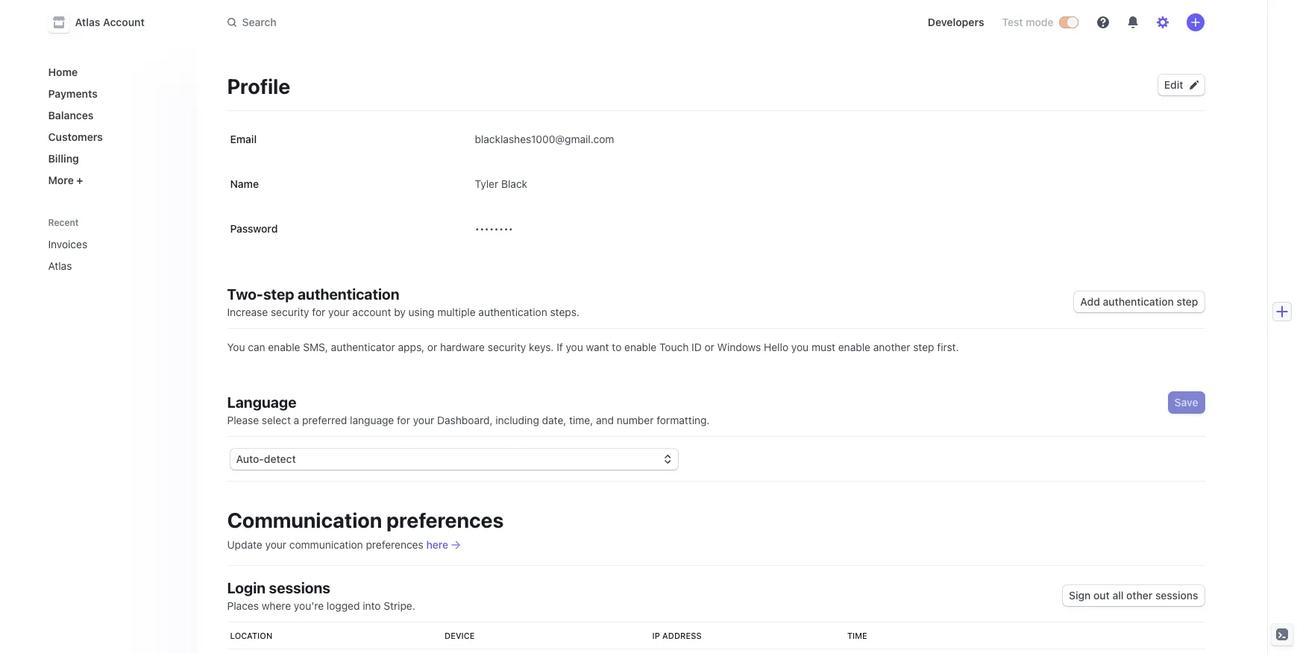 Task type: describe. For each thing, give the bounding box(es) containing it.
communication
[[227, 508, 382, 533]]

svg image
[[1190, 81, 1199, 90]]

update your communication preferences
[[227, 539, 426, 551]]

into
[[363, 600, 381, 612]]

two-
[[227, 286, 263, 303]]

logged
[[327, 600, 360, 612]]

edit
[[1164, 78, 1184, 91]]

time
[[847, 631, 867, 641]]

time,
[[569, 414, 593, 427]]

black
[[501, 178, 528, 190]]

auto-
[[236, 453, 264, 466]]

location
[[230, 631, 272, 641]]

language
[[350, 414, 394, 427]]

save
[[1175, 396, 1199, 409]]

update
[[227, 539, 262, 551]]

sign out all other sessions button
[[1063, 586, 1204, 607]]

mode
[[1026, 16, 1054, 28]]

email
[[230, 133, 257, 145]]

want
[[586, 341, 609, 354]]

0 vertical spatial preferences
[[387, 508, 504, 533]]

balances link
[[42, 103, 185, 128]]

home link
[[42, 60, 185, 84]]

account
[[103, 16, 145, 28]]

ip address
[[652, 631, 702, 641]]

1 vertical spatial security
[[488, 341, 526, 354]]

balances
[[48, 109, 94, 122]]

communication preferences
[[227, 508, 504, 533]]

••••••••
[[475, 222, 513, 235]]

security inside "two-step authentication increase security for your account by using multiple authentication steps."
[[271, 306, 309, 319]]

authentication inside add authentication step "popup button"
[[1103, 295, 1174, 308]]

1 horizontal spatial authentication
[[479, 306, 547, 319]]

apps,
[[398, 341, 425, 354]]

your inside "two-step authentication increase security for your account by using multiple authentication steps."
[[328, 306, 350, 319]]

+
[[76, 174, 83, 187]]

atlas account button
[[48, 12, 160, 33]]

communication
[[289, 539, 363, 551]]

profile
[[227, 74, 290, 98]]

tyler
[[475, 178, 499, 190]]

for inside "two-step authentication increase security for your account by using multiple authentication steps."
[[312, 306, 326, 319]]

0 horizontal spatial your
[[265, 539, 287, 551]]

language please select a preferred language for your dashboard, including date, time, and number formatting.
[[227, 394, 710, 427]]

using
[[409, 306, 435, 319]]

login sessions places where you're logged into stripe.
[[227, 580, 415, 612]]

billing link
[[42, 146, 185, 171]]

step inside "popup button"
[[1177, 295, 1199, 308]]

ip
[[652, 631, 660, 641]]

touch
[[660, 341, 689, 354]]

formatting.
[[657, 414, 710, 427]]

detect
[[264, 453, 296, 466]]

here
[[426, 539, 448, 551]]

authenticator
[[331, 341, 395, 354]]

invoices link
[[42, 232, 165, 257]]

home
[[48, 66, 78, 78]]

to
[[612, 341, 622, 354]]

multiple
[[437, 306, 476, 319]]

search
[[242, 16, 277, 28]]

you
[[227, 341, 245, 354]]

if
[[557, 341, 563, 354]]

customers
[[48, 131, 103, 143]]

1 enable from the left
[[268, 341, 300, 354]]

1 or from the left
[[427, 341, 437, 354]]

atlas link
[[42, 254, 165, 278]]

atlas for atlas
[[48, 260, 72, 272]]

keys.
[[529, 341, 554, 354]]

add authentication step
[[1081, 295, 1199, 308]]

1 you from the left
[[566, 341, 583, 354]]

3 enable from the left
[[838, 341, 871, 354]]

customers link
[[42, 125, 185, 149]]

language
[[227, 394, 297, 411]]

2 enable from the left
[[625, 341, 657, 354]]

1 vertical spatial preferences
[[366, 539, 424, 551]]

payments
[[48, 87, 98, 100]]

blacklashes1000@gmail.com
[[475, 133, 614, 145]]

hello
[[764, 341, 789, 354]]

atlas for atlas account
[[75, 16, 100, 28]]



Task type: locate. For each thing, give the bounding box(es) containing it.
0 vertical spatial atlas
[[75, 16, 100, 28]]

2 vertical spatial your
[[265, 539, 287, 551]]

0 horizontal spatial or
[[427, 341, 437, 354]]

tyler black
[[475, 178, 528, 190]]

atlas inside button
[[75, 16, 100, 28]]

authentication up account
[[298, 286, 400, 303]]

invoices
[[48, 238, 87, 251]]

1 horizontal spatial enable
[[625, 341, 657, 354]]

including
[[496, 414, 539, 427]]

you right if
[[566, 341, 583, 354]]

date,
[[542, 414, 566, 427]]

1 horizontal spatial or
[[705, 341, 715, 354]]

or right apps,
[[427, 341, 437, 354]]

sessions inside sign out all other sessions button
[[1156, 589, 1199, 602]]

for right language
[[397, 414, 410, 427]]

here link
[[426, 538, 460, 553]]

for up 'sms,'
[[312, 306, 326, 319]]

for inside language please select a preferred language for your dashboard, including date, time, and number formatting.
[[397, 414, 410, 427]]

where
[[262, 600, 291, 612]]

your
[[328, 306, 350, 319], [413, 414, 434, 427], [265, 539, 287, 551]]

another
[[873, 341, 911, 354]]

1 vertical spatial your
[[413, 414, 434, 427]]

enable right must
[[838, 341, 871, 354]]

developers
[[928, 16, 984, 28]]

your left account
[[328, 306, 350, 319]]

atlas inside atlas link
[[48, 260, 72, 272]]

other
[[1127, 589, 1153, 602]]

can
[[248, 341, 265, 354]]

1 horizontal spatial your
[[328, 306, 350, 319]]

preferences
[[387, 508, 504, 533], [366, 539, 424, 551]]

0 horizontal spatial security
[[271, 306, 309, 319]]

you
[[566, 341, 583, 354], [791, 341, 809, 354]]

0 horizontal spatial you
[[566, 341, 583, 354]]

preferences down the communication preferences
[[366, 539, 424, 551]]

Search search field
[[218, 9, 639, 36]]

places
[[227, 600, 259, 612]]

name
[[230, 178, 259, 190]]

recent navigation links element
[[33, 210, 197, 278]]

or right id
[[705, 341, 715, 354]]

enable
[[268, 341, 300, 354], [625, 341, 657, 354], [838, 341, 871, 354]]

0 vertical spatial for
[[312, 306, 326, 319]]

1 horizontal spatial security
[[488, 341, 526, 354]]

enable right to at the left bottom of page
[[625, 341, 657, 354]]

sessions
[[269, 580, 330, 597], [1156, 589, 1199, 602]]

device
[[445, 631, 475, 641]]

you can enable sms, authenticator apps, or hardware security keys. if you want to enable touch id or windows hello you must enable another step first.
[[227, 341, 959, 354]]

help image
[[1097, 16, 1109, 28]]

developers link
[[922, 10, 990, 34]]

login
[[227, 580, 266, 597]]

billing
[[48, 152, 79, 165]]

2 horizontal spatial authentication
[[1103, 295, 1174, 308]]

1 vertical spatial for
[[397, 414, 410, 427]]

for
[[312, 306, 326, 319], [397, 414, 410, 427]]

your right update
[[265, 539, 287, 551]]

step inside "two-step authentication increase security for your account by using multiple authentication steps."
[[263, 286, 294, 303]]

sessions up you're
[[269, 580, 330, 597]]

number
[[617, 414, 654, 427]]

by
[[394, 306, 406, 319]]

step
[[263, 286, 294, 303], [1177, 295, 1199, 308], [913, 341, 934, 354]]

address
[[663, 631, 702, 641]]

your left dashboard,
[[413, 414, 434, 427]]

select
[[262, 414, 291, 427]]

2 or from the left
[[705, 341, 715, 354]]

auto-detect button
[[230, 449, 678, 470]]

core navigation links element
[[42, 60, 185, 192]]

settings image
[[1157, 16, 1169, 28]]

windows
[[717, 341, 761, 354]]

hardware
[[440, 341, 485, 354]]

2 horizontal spatial enable
[[838, 341, 871, 354]]

2 you from the left
[[791, 341, 809, 354]]

0 horizontal spatial authentication
[[298, 286, 400, 303]]

security
[[271, 306, 309, 319], [488, 341, 526, 354]]

0 horizontal spatial step
[[263, 286, 294, 303]]

must
[[812, 341, 836, 354]]

recent
[[48, 217, 79, 228]]

test
[[1002, 16, 1023, 28]]

1 horizontal spatial step
[[913, 341, 934, 354]]

add
[[1081, 295, 1100, 308]]

atlas
[[75, 16, 100, 28], [48, 260, 72, 272]]

first.
[[937, 341, 959, 354]]

all
[[1113, 589, 1124, 602]]

a
[[294, 414, 299, 427]]

steps.
[[550, 306, 580, 319]]

sign out all other sessions
[[1069, 589, 1199, 602]]

save button
[[1169, 392, 1204, 414]]

stripe.
[[384, 600, 415, 612]]

increase
[[227, 306, 268, 319]]

1 horizontal spatial sessions
[[1156, 589, 1199, 602]]

atlas left account
[[75, 16, 100, 28]]

security right the increase
[[271, 306, 309, 319]]

two-step authentication increase security for your account by using multiple authentication steps.
[[227, 286, 580, 319]]

0 horizontal spatial atlas
[[48, 260, 72, 272]]

1 horizontal spatial you
[[791, 341, 809, 354]]

sessions right other
[[1156, 589, 1199, 602]]

1 horizontal spatial atlas
[[75, 16, 100, 28]]

password
[[230, 222, 278, 235]]

authentication up keys.
[[479, 306, 547, 319]]

recent element
[[33, 232, 197, 278]]

out
[[1094, 589, 1110, 602]]

enable right can
[[268, 341, 300, 354]]

Search text field
[[218, 9, 639, 36]]

you left must
[[791, 341, 809, 354]]

account
[[352, 306, 391, 319]]

test mode
[[1002, 16, 1054, 28]]

0 vertical spatial your
[[328, 306, 350, 319]]

preferences up here link
[[387, 508, 504, 533]]

sessions inside login sessions places where you're logged into stripe.
[[269, 580, 330, 597]]

add authentication step button
[[1075, 292, 1204, 313]]

preferred
[[302, 414, 347, 427]]

please
[[227, 414, 259, 427]]

atlas account
[[75, 16, 145, 28]]

more +
[[48, 174, 83, 187]]

1 horizontal spatial for
[[397, 414, 410, 427]]

your inside language please select a preferred language for your dashboard, including date, time, and number formatting.
[[413, 414, 434, 427]]

edit button
[[1158, 75, 1204, 95]]

2 horizontal spatial step
[[1177, 295, 1199, 308]]

0 vertical spatial security
[[271, 306, 309, 319]]

dashboard,
[[437, 414, 493, 427]]

authentication right add
[[1103, 295, 1174, 308]]

sign
[[1069, 589, 1091, 602]]

atlas down invoices
[[48, 260, 72, 272]]

2 horizontal spatial your
[[413, 414, 434, 427]]

0 horizontal spatial enable
[[268, 341, 300, 354]]

0 horizontal spatial sessions
[[269, 580, 330, 597]]

payments link
[[42, 81, 185, 106]]

security left keys.
[[488, 341, 526, 354]]

1 vertical spatial atlas
[[48, 260, 72, 272]]

more
[[48, 174, 74, 187]]

sms,
[[303, 341, 328, 354]]

0 horizontal spatial for
[[312, 306, 326, 319]]

id
[[692, 341, 702, 354]]

auto-detect
[[236, 453, 296, 466]]

authentication
[[298, 286, 400, 303], [1103, 295, 1174, 308], [479, 306, 547, 319]]

and
[[596, 414, 614, 427]]



Task type: vqa. For each thing, say whether or not it's contained in the screenshot.
Profile on the left top of the page
yes



